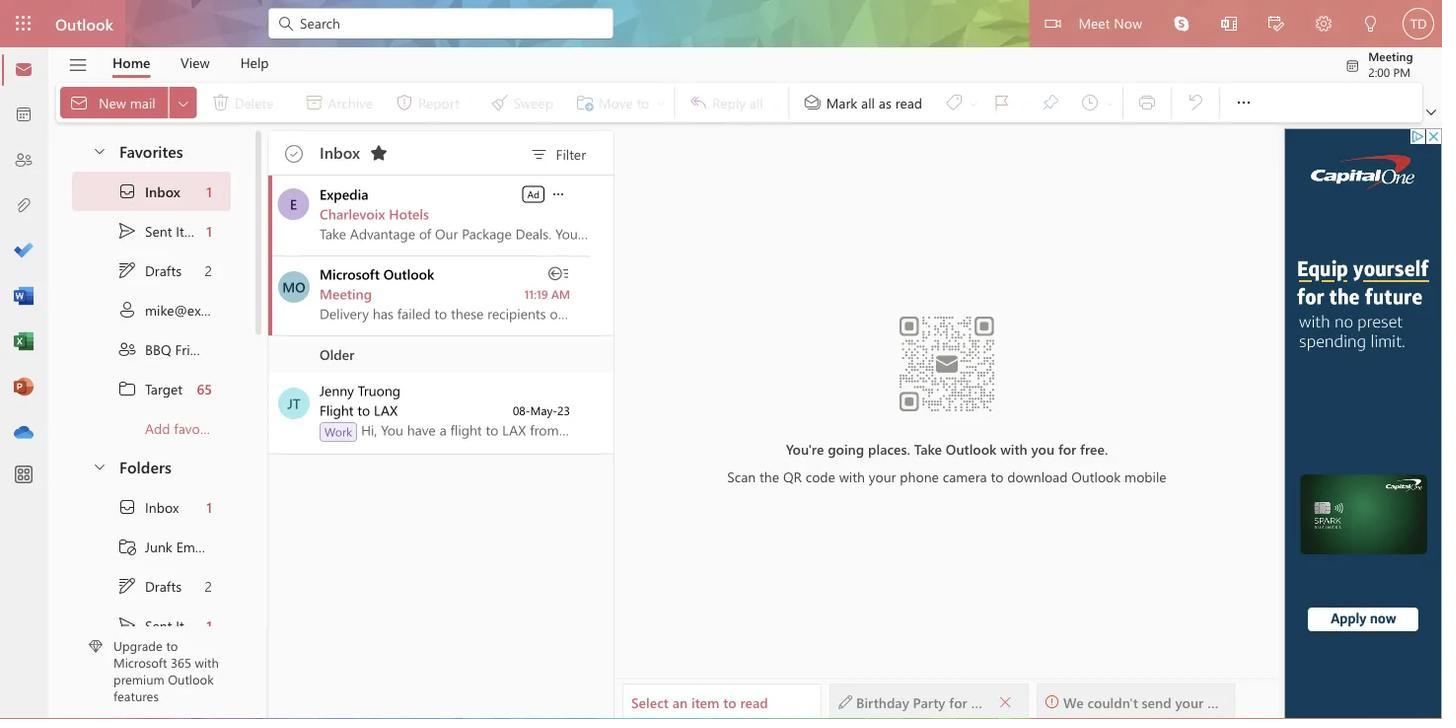 Task type: vqa. For each thing, say whether or not it's contained in the screenshot.
topmost "security"
no



Task type: describe. For each thing, give the bounding box(es) containing it.

[[1269, 16, 1285, 32]]

flight
[[320, 401, 354, 419]]

onedrive image
[[14, 423, 34, 443]]

going
[[828, 439, 865, 458]]

filter
[[556, 145, 586, 163]]

2 for 
[[205, 261, 212, 280]]

favorites tree
[[72, 124, 268, 448]]

jt
[[288, 394, 301, 413]]

truong
[[358, 381, 401, 400]]

help button
[[226, 47, 284, 78]]

charlevoix
[[320, 205, 385, 223]]

message list section
[[268, 126, 614, 718]]


[[68, 55, 88, 76]]

mark
[[827, 93, 858, 111]]

premium
[[113, 671, 165, 688]]

 button for folders
[[82, 448, 115, 485]]

send
[[1142, 693, 1172, 711]]

inbox inside inbox 
[[320, 141, 360, 163]]

outlook banner
[[0, 0, 1443, 50]]

 new mail
[[69, 93, 156, 113]]

2  sent items 1 from the top
[[117, 616, 212, 636]]

view
[[181, 53, 210, 72]]

home button
[[98, 47, 165, 78]]


[[287, 145, 302, 161]]

as
[[879, 93, 892, 111]]

hotels
[[389, 205, 429, 223]]

 for  tree item inside favorites tree
[[117, 182, 137, 201]]

add
[[145, 419, 170, 437]]

365
[[171, 654, 191, 671]]

Select all messages checkbox
[[280, 140, 308, 168]]

camera
[[943, 468, 988, 486]]


[[69, 93, 89, 113]]

 meeting 2:00 pm
[[1345, 48, 1414, 79]]

places.
[[869, 439, 911, 458]]

 bbq friends
[[117, 340, 219, 359]]

1 vertical spatial for
[[950, 693, 968, 711]]

2 1 from the top
[[207, 222, 212, 240]]

mail image
[[14, 60, 34, 80]]

charlevoix hotels
[[320, 205, 429, 223]]

 button for favorites
[[82, 132, 115, 169]]

inbox 
[[320, 141, 389, 163]]

more apps image
[[14, 466, 34, 486]]

outlook inside message list no conversations selected list box
[[384, 265, 435, 283]]

 tree item
[[72, 290, 268, 330]]

 for  popup button on the top of page
[[551, 187, 566, 202]]


[[1222, 16, 1238, 32]]

tree inside application
[[72, 488, 231, 719]]

for inside the you're going places. take outlook with you for free. scan the qr code with your phone camera to download outlook mobile
[[1059, 439, 1077, 458]]

11:19
[[525, 286, 548, 302]]

read for 
[[896, 93, 923, 111]]

outlook inside the upgrade to microsoft 365 with premium outlook features
[[168, 671, 214, 688]]

bbq
[[145, 340, 171, 359]]

the
[[760, 468, 780, 486]]

you're going places. take outlook with you for free. scan the qr code with your phone camera to download outlook mobile
[[728, 439, 1167, 486]]

phone
[[900, 468, 939, 486]]

new
[[99, 93, 126, 111]]


[[549, 264, 568, 284]]

an
[[673, 693, 688, 711]]

jenny truong image
[[278, 388, 310, 419]]

 button
[[1206, 0, 1253, 50]]


[[285, 145, 303, 163]]

premium features image
[[89, 640, 103, 654]]

application containing outlook
[[0, 0, 1443, 719]]

outlook up camera
[[946, 439, 997, 458]]


[[117, 379, 137, 399]]

 search field
[[268, 0, 614, 44]]

 button
[[58, 48, 98, 82]]

 birthday party for marie 
[[839, 693, 1013, 711]]

1 1 from the top
[[207, 182, 212, 201]]

1 horizontal spatial your
[[1176, 693, 1204, 711]]


[[999, 695, 1013, 709]]

you
[[1032, 439, 1055, 458]]

2 for 
[[205, 577, 212, 595]]

items inside tree
[[176, 617, 209, 635]]

junk
[[145, 538, 173, 556]]


[[369, 143, 389, 163]]

drafts for 
[[145, 577, 182, 595]]

 filter
[[530, 145, 586, 165]]

 button
[[1301, 0, 1348, 50]]

jenny
[[320, 381, 354, 400]]

 button
[[363, 137, 395, 169]]

am
[[552, 286, 570, 302]]

now
[[1114, 13, 1143, 32]]

word image
[[14, 287, 34, 307]]

 sent items 1 inside favorites tree
[[117, 221, 212, 241]]


[[117, 300, 137, 320]]

older
[[320, 345, 355, 363]]

 tree item
[[72, 527, 231, 566]]

reading pane main content
[[615, 123, 1280, 719]]

code
[[806, 468, 836, 486]]

your inside the you're going places. take outlook with you for free. scan the qr code with your phone camera to download outlook mobile
[[869, 468, 897, 486]]

expedia
[[320, 185, 369, 203]]

 inside favorites tree
[[117, 221, 137, 241]]

 button
[[1348, 0, 1396, 50]]

select an item to read
[[632, 693, 769, 711]]

microsoft outlook
[[320, 265, 435, 283]]

inbox heading
[[320, 131, 395, 175]]

drafts for 
[[145, 261, 182, 280]]

mike@example.com
[[145, 301, 268, 319]]

 button
[[550, 184, 567, 203]]

 for 
[[117, 576, 137, 596]]

outlook down the free.
[[1072, 468, 1121, 486]]

help
[[240, 53, 269, 72]]

items inside favorites tree
[[176, 222, 209, 240]]


[[839, 695, 853, 709]]

you're
[[786, 439, 824, 458]]


[[117, 340, 137, 359]]

work
[[325, 424, 352, 440]]

add favorite tree item
[[72, 409, 231, 448]]

mail
[[130, 93, 156, 111]]



Task type: locate. For each thing, give the bounding box(es) containing it.
1  sent items 1 from the top
[[117, 221, 212, 241]]

flight to lax
[[320, 401, 398, 419]]

2 inside favorites tree
[[205, 261, 212, 280]]

1 down the favorites tree item at the top left of page
[[207, 182, 212, 201]]

move & delete group
[[60, 83, 670, 122]]


[[276, 14, 296, 34]]

0 vertical spatial  button
[[82, 132, 115, 169]]

to inside the upgrade to microsoft 365 with premium outlook features
[[166, 637, 178, 655]]


[[530, 145, 549, 165]]

 down  dropdown button
[[1235, 93, 1255, 113]]

 tree item
[[72, 251, 231, 290], [72, 566, 231, 606]]

mobile
[[1125, 468, 1167, 486]]

08-
[[513, 403, 531, 418]]

inbox down the favorites tree item at the top left of page
[[145, 182, 180, 201]]

2 vertical spatial inbox
[[145, 498, 179, 516]]

outlook link
[[55, 0, 113, 47]]

Select a conversation checkbox
[[272, 257, 320, 303]]

0 vertical spatial 
[[175, 95, 191, 111]]

1 vertical spatial inbox
[[145, 182, 180, 201]]

1 horizontal spatial microsoft
[[320, 265, 380, 283]]

1 up mike@example.com
[[207, 222, 212, 240]]

microsoft inside message list no conversations selected list box
[[320, 265, 380, 283]]

 for folders
[[92, 458, 108, 474]]

0 vertical spatial  drafts
[[117, 261, 182, 280]]

0 vertical spatial  sent items 1
[[117, 221, 212, 241]]

2 2 from the top
[[205, 577, 212, 595]]

1  from the top
[[117, 182, 137, 201]]

 tree item down favorites
[[72, 172, 231, 211]]

0 horizontal spatial meeting
[[320, 285, 372, 303]]

2  tree item from the top
[[72, 606, 231, 645]]

1 vertical spatial microsoft
[[113, 654, 167, 671]]

0 vertical spatial inbox
[[320, 141, 360, 163]]

 for  dropdown button
[[1235, 93, 1255, 113]]

08-may-23
[[513, 403, 570, 418]]

with inside the upgrade to microsoft 365 with premium outlook features
[[195, 654, 219, 671]]

with right 365
[[195, 654, 219, 671]]

4 1 from the top
[[207, 617, 212, 635]]

1 vertical spatial  tree item
[[72, 606, 231, 645]]

0 vertical spatial microsoft
[[320, 265, 380, 283]]

 inside the favorites tree item
[[92, 143, 108, 158]]

inbox for  tree item inside favorites tree
[[145, 182, 180, 201]]

1 vertical spatial 
[[551, 187, 566, 202]]

1 horizontal spatial for
[[1059, 439, 1077, 458]]

message
[[1208, 693, 1262, 711]]

2  from the top
[[117, 616, 137, 636]]

 tree item inside favorites tree
[[72, 172, 231, 211]]

application
[[0, 0, 1443, 719]]

 button
[[169, 87, 197, 118]]

2  button from the top
[[82, 448, 115, 485]]

 sent items 1
[[117, 221, 212, 241], [117, 616, 212, 636]]

meeting inside message list no conversations selected list box
[[320, 285, 372, 303]]

microsoft right mo
[[320, 265, 380, 283]]

 mike@example.com
[[117, 300, 268, 320]]

friends
[[175, 340, 219, 359]]

inbox
[[320, 141, 360, 163], [145, 182, 180, 201], [145, 498, 179, 516]]

left-rail-appbar navigation
[[4, 47, 43, 456]]

pm
[[1394, 64, 1411, 79]]

2  drafts from the top
[[117, 576, 182, 596]]

 button down  new mail
[[82, 132, 115, 169]]

Select a conversation checkbox
[[272, 373, 320, 419]]


[[1046, 695, 1060, 709]]

drafts up  tree item
[[145, 261, 182, 280]]

 target
[[117, 379, 183, 399]]


[[1235, 93, 1255, 113], [551, 187, 566, 202]]

to inside the you're going places. take outlook with you for free. scan the qr code with your phone camera to download outlook mobile
[[991, 468, 1004, 486]]

tree containing 
[[72, 488, 231, 719]]

select
[[632, 693, 669, 711]]

1 vertical spatial drafts
[[145, 577, 182, 595]]

outlook right "premium"
[[168, 671, 214, 688]]

1 vertical spatial 
[[117, 616, 137, 636]]

2 drafts from the top
[[145, 577, 182, 595]]

1 vertical spatial  inbox
[[117, 497, 179, 517]]

sent inside favorites tree
[[145, 222, 172, 240]]

2
[[205, 261, 212, 280], [205, 577, 212, 595]]

2 vertical spatial with
[[195, 654, 219, 671]]

items up 365
[[176, 617, 209, 635]]

65
[[197, 380, 212, 398]]

 button
[[1423, 103, 1441, 122]]

 sent items 1 up upgrade
[[117, 616, 212, 636]]

2  from the top
[[117, 576, 137, 596]]

read for select
[[741, 693, 769, 711]]

0 vertical spatial 
[[117, 261, 137, 280]]

1 vertical spatial 
[[92, 143, 108, 158]]

to down the "jenny truong"
[[358, 401, 370, 419]]

1 horizontal spatial 
[[1235, 93, 1255, 113]]

 button inside folders tree item
[[82, 448, 115, 485]]

 right ad
[[551, 187, 566, 202]]

1 vertical spatial  button
[[82, 448, 115, 485]]

calendar image
[[14, 106, 34, 125]]

your right send
[[1176, 693, 1204, 711]]

inbox left  "button"
[[320, 141, 360, 163]]

 inbox
[[117, 182, 180, 201], [117, 497, 179, 517]]

1  drafts from the top
[[117, 261, 182, 280]]

23
[[558, 403, 570, 418]]

for right party
[[950, 693, 968, 711]]

1
[[207, 182, 212, 201], [207, 222, 212, 240], [207, 498, 212, 516], [207, 617, 212, 635]]

1 vertical spatial  sent items 1
[[117, 616, 212, 636]]

2:00
[[1369, 64, 1391, 79]]

microsoft up 'features'
[[113, 654, 167, 671]]

 drafts
[[117, 261, 182, 280], [117, 576, 182, 596]]

 tree item down junk
[[72, 566, 231, 606]]

1 vertical spatial meeting
[[320, 285, 372, 303]]

powerpoint image
[[14, 378, 34, 398]]

people image
[[14, 151, 34, 171]]

files image
[[14, 196, 34, 216]]

sent down the favorites tree item at the top left of page
[[145, 222, 172, 240]]

may-
[[531, 403, 558, 418]]

0 horizontal spatial microsoft
[[113, 654, 167, 671]]

 inbox down folders tree item
[[117, 497, 179, 517]]

0 vertical spatial items
[[176, 222, 209, 240]]

0 horizontal spatial 
[[551, 187, 566, 202]]

folders tree item
[[72, 448, 231, 488]]

lax
[[374, 401, 398, 419]]

2  from the top
[[117, 497, 137, 517]]

 button inside the favorites tree item
[[82, 132, 115, 169]]

 for 
[[117, 261, 137, 280]]

1 horizontal spatial meeting
[[1369, 48, 1414, 64]]

free.
[[1081, 439, 1109, 458]]

1  tree item from the top
[[72, 251, 231, 290]]

sent up upgrade
[[145, 617, 172, 635]]

1  tree item from the top
[[72, 211, 231, 251]]

your down places.
[[869, 468, 897, 486]]

 inside dropdown button
[[175, 95, 191, 111]]

meeting down 
[[1369, 48, 1414, 64]]

inbox for 1st  tree item from the bottom of the application containing outlook
[[145, 498, 179, 516]]

1 up email
[[207, 498, 212, 516]]

 down 
[[117, 576, 137, 596]]

0 vertical spatial meeting
[[1369, 48, 1414, 64]]

drafts inside favorites tree
[[145, 261, 182, 280]]

items up  mike@example.com
[[176, 222, 209, 240]]

 tree item down the favorites tree item at the top left of page
[[72, 211, 231, 251]]

 button
[[993, 688, 1019, 716]]

features
[[113, 687, 159, 705]]

 button left folders
[[82, 448, 115, 485]]

0 horizontal spatial your
[[869, 468, 897, 486]]

upgrade to microsoft 365 with premium outlook features
[[113, 637, 219, 705]]

2 up mike@example.com
[[205, 261, 212, 280]]

0 vertical spatial 
[[117, 182, 137, 201]]


[[117, 221, 137, 241], [117, 616, 137, 636]]

 tree item for 
[[72, 566, 231, 606]]

1 sent from the top
[[145, 222, 172, 240]]

drafts down  junk email
[[145, 577, 182, 595]]

to
[[358, 401, 370, 419], [991, 468, 1004, 486], [166, 637, 178, 655], [724, 693, 737, 711]]

 sent items 1 up  tree item
[[117, 221, 212, 241]]

 inbox down the favorites tree item at the top left of page
[[117, 182, 180, 201]]

 junk email
[[117, 537, 209, 557]]


[[175, 95, 191, 111], [92, 143, 108, 158], [92, 458, 108, 474]]

1 vertical spatial  tree item
[[72, 488, 231, 527]]

1 vertical spatial your
[[1176, 693, 1204, 711]]

Search field
[[298, 13, 602, 33]]

2 vertical spatial 
[[92, 458, 108, 474]]

1  inbox from the top
[[117, 182, 180, 201]]

1 horizontal spatial with
[[840, 468, 865, 486]]

 tree item for 
[[72, 251, 231, 290]]

outlook
[[55, 13, 113, 34], [384, 265, 435, 283], [946, 439, 997, 458], [1072, 468, 1121, 486], [168, 671, 214, 688]]

 tree item up junk
[[72, 488, 231, 527]]

select an item to read button
[[623, 684, 822, 719]]

1  from the top
[[117, 261, 137, 280]]

1  button from the top
[[82, 132, 115, 169]]

tab list
[[98, 47, 284, 78]]

meeting inside  meeting 2:00 pm
[[1369, 48, 1414, 64]]

 inside favorites tree
[[117, 182, 137, 201]]

 down the favorites tree item at the top left of page
[[117, 182, 137, 201]]

read
[[896, 93, 923, 111], [741, 693, 769, 711]]

1 vertical spatial 2
[[205, 577, 212, 595]]

1 vertical spatial 
[[117, 497, 137, 517]]

2  tree item from the top
[[72, 488, 231, 527]]

 up 
[[117, 261, 137, 280]]

 button
[[82, 132, 115, 169], [82, 448, 115, 485]]

email
[[176, 538, 209, 556]]

 tree item up 365
[[72, 606, 231, 645]]

0 vertical spatial sent
[[145, 222, 172, 240]]

1 vertical spatial read
[[741, 693, 769, 711]]

1  from the top
[[117, 221, 137, 241]]

1 items from the top
[[176, 222, 209, 240]]

microsoft outlook image
[[278, 271, 310, 303]]

 drafts inside favorites tree
[[117, 261, 182, 280]]

 right mail
[[175, 95, 191, 111]]

view button
[[166, 47, 225, 78]]

folders
[[119, 456, 172, 477]]

0 vertical spatial  tree item
[[72, 251, 231, 290]]

to right upgrade
[[166, 637, 178, 655]]

2 horizontal spatial with
[[1001, 439, 1028, 458]]

 drafts for 
[[117, 576, 182, 596]]

1 vertical spatial items
[[176, 617, 209, 635]]

1 drafts from the top
[[145, 261, 182, 280]]

tags group
[[793, 83, 1119, 122]]

read inside the  mark all as read
[[896, 93, 923, 111]]

0 vertical spatial drafts
[[145, 261, 182, 280]]

outlook inside banner
[[55, 13, 113, 34]]

 inbox inside favorites tree
[[117, 182, 180, 201]]

read inside button
[[741, 693, 769, 711]]

add favorite
[[145, 419, 220, 437]]

e
[[290, 195, 297, 213]]


[[1046, 16, 1061, 32]]

message list no conversations selected list box
[[268, 176, 614, 718]]

 inside dropdown button
[[1235, 93, 1255, 113]]

to inside message list no conversations selected list box
[[358, 401, 370, 419]]

 inside popup button
[[551, 187, 566, 202]]

inbox up  junk email
[[145, 498, 179, 516]]

marie
[[972, 693, 1008, 711]]

favorites tree item
[[72, 132, 231, 172]]

take
[[915, 439, 943, 458]]

 drafts down  tree item
[[117, 576, 182, 596]]

1 2 from the top
[[205, 261, 212, 280]]

tab list containing home
[[98, 47, 284, 78]]

 up 
[[117, 497, 137, 517]]

home
[[113, 53, 151, 72]]

read right item
[[741, 693, 769, 711]]


[[117, 182, 137, 201], [117, 497, 137, 517]]

inbox inside favorites tree
[[145, 182, 180, 201]]

microsoft inside the upgrade to microsoft 365 with premium outlook features
[[113, 654, 167, 671]]

1 horizontal spatial read
[[896, 93, 923, 111]]


[[803, 93, 823, 113]]

to right item
[[724, 693, 737, 711]]

we
[[1064, 693, 1084, 711]]

microsoft
[[320, 265, 380, 283], [113, 654, 167, 671]]

0 vertical spatial 2
[[205, 261, 212, 280]]

2 items from the top
[[176, 617, 209, 635]]

1  tree item from the top
[[72, 172, 231, 211]]

1 vertical spatial sent
[[145, 617, 172, 635]]

 tree item up 
[[72, 251, 231, 290]]

 button
[[1225, 83, 1264, 122]]

 up upgrade
[[117, 616, 137, 636]]

with down going
[[840, 468, 865, 486]]

td
[[1411, 16, 1427, 31]]


[[117, 537, 137, 557]]

0 horizontal spatial with
[[195, 654, 219, 671]]

2 down email
[[205, 577, 212, 595]]

2  inbox from the top
[[117, 497, 179, 517]]

with left you
[[1001, 439, 1028, 458]]

to inside button
[[724, 693, 737, 711]]

 down  new mail
[[92, 143, 108, 158]]


[[1364, 16, 1380, 32]]

mo
[[282, 278, 306, 296]]

couldn't
[[1088, 693, 1139, 711]]

for right you
[[1059, 439, 1077, 458]]

1 vertical spatial  tree item
[[72, 566, 231, 606]]

excel image
[[14, 333, 34, 352]]

td button
[[1396, 0, 1443, 47]]

0 horizontal spatial for
[[950, 693, 968, 711]]

0 vertical spatial read
[[896, 93, 923, 111]]

 tree item
[[72, 211, 231, 251], [72, 606, 231, 645]]

2 sent from the top
[[145, 617, 172, 635]]

 inside favorites tree
[[117, 261, 137, 280]]

 inside folders tree item
[[92, 458, 108, 474]]


[[1317, 16, 1332, 32]]

 tree item
[[72, 172, 231, 211], [72, 488, 231, 527]]

0 vertical spatial  tree item
[[72, 172, 231, 211]]

 button
[[1253, 0, 1301, 50]]

to right camera
[[991, 468, 1004, 486]]


[[1174, 16, 1190, 32]]

expedia image
[[278, 189, 309, 220]]

0 vertical spatial your
[[869, 468, 897, 486]]

 for 1st  tree item from the bottom of the application containing outlook
[[117, 497, 137, 517]]

 for favorites
[[92, 143, 108, 158]]

0 vertical spatial for
[[1059, 439, 1077, 458]]

meeting down microsoft outlook
[[320, 285, 372, 303]]

0 vertical spatial 
[[1235, 93, 1255, 113]]

 drafts for 
[[117, 261, 182, 280]]

1 up the upgrade to microsoft 365 with premium outlook features
[[207, 617, 212, 635]]

1 vertical spatial with
[[840, 468, 865, 486]]

3 1 from the top
[[207, 498, 212, 516]]

outlook up  button on the top
[[55, 13, 113, 34]]

to do image
[[14, 242, 34, 262]]

0 horizontal spatial read
[[741, 693, 769, 711]]

0 vertical spatial 
[[117, 221, 137, 241]]

read right "as" on the top right
[[896, 93, 923, 111]]

target
[[145, 380, 183, 398]]

items
[[176, 222, 209, 240], [176, 617, 209, 635]]

jenny truong
[[320, 381, 401, 400]]

 tree item
[[72, 330, 231, 369]]

your
[[869, 468, 897, 486], [1176, 693, 1204, 711]]

outlook down hotels on the left of page
[[384, 265, 435, 283]]

1 vertical spatial 
[[117, 576, 137, 596]]

favorite
[[174, 419, 220, 437]]

 up 
[[117, 221, 137, 241]]

 tree item
[[72, 369, 231, 409]]

2  tree item from the top
[[72, 566, 231, 606]]

1 vertical spatial  drafts
[[117, 576, 182, 596]]

ad
[[528, 188, 540, 201]]

 left folders
[[92, 458, 108, 474]]

favorites
[[119, 140, 183, 161]]

0 vertical spatial  tree item
[[72, 211, 231, 251]]

 drafts up  tree item
[[117, 261, 182, 280]]

2 inside tree
[[205, 577, 212, 595]]

0 vertical spatial  inbox
[[117, 182, 180, 201]]

older heading
[[268, 337, 614, 373]]

meeting
[[1369, 48, 1414, 64], [320, 285, 372, 303]]

tree
[[72, 488, 231, 719]]

0 vertical spatial with
[[1001, 439, 1028, 458]]

qr
[[784, 468, 802, 486]]



